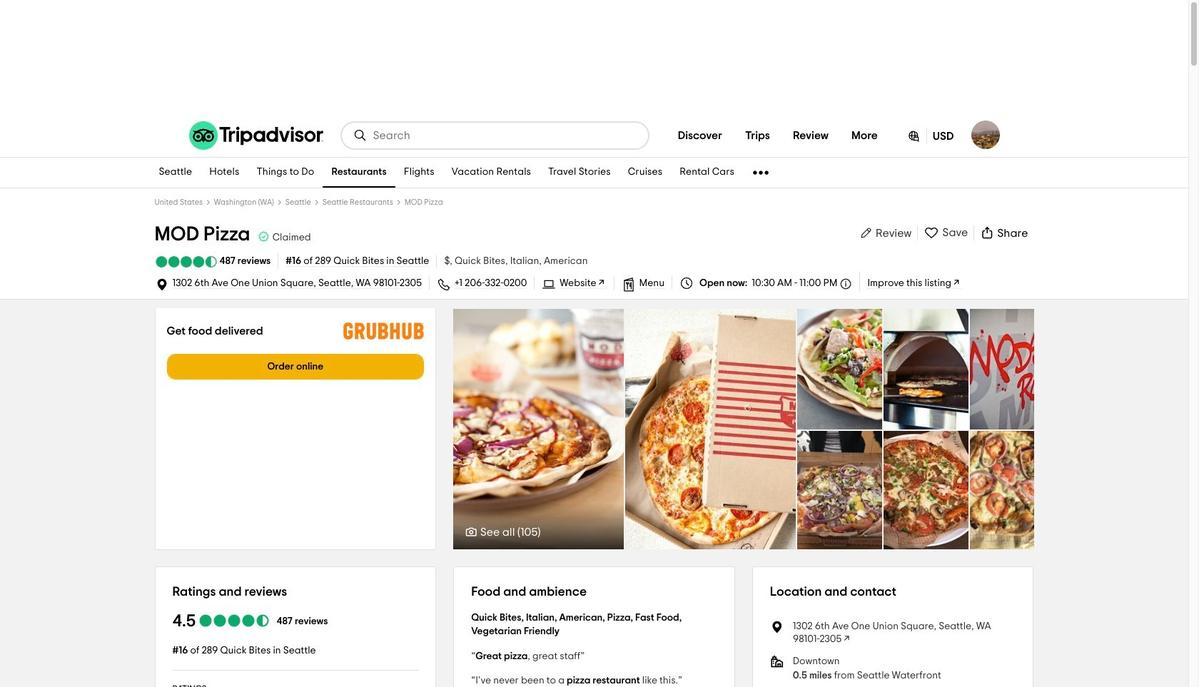 Task type: locate. For each thing, give the bounding box(es) containing it.
None search field
[[342, 123, 648, 149]]

search image
[[353, 129, 367, 143]]

profile picture image
[[971, 121, 1000, 149]]



Task type: describe. For each thing, give the bounding box(es) containing it.
tripadvisor image
[[189, 121, 323, 150]]

Search search field
[[373, 129, 637, 142]]



Task type: vqa. For each thing, say whether or not it's contained in the screenshot.
the Search search box
yes



